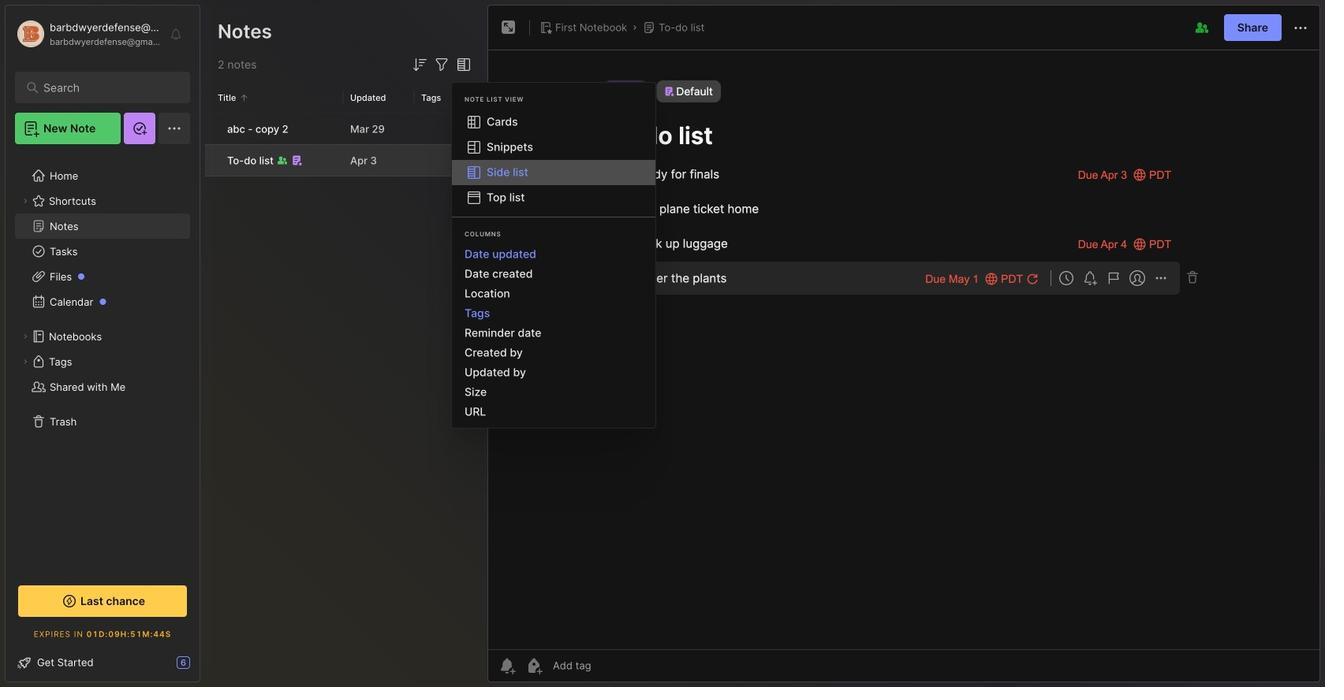 Task type: describe. For each thing, give the bounding box(es) containing it.
add filters image
[[432, 55, 451, 74]]

more actions image
[[1292, 19, 1310, 38]]

click to collapse image
[[199, 659, 211, 678]]

Account field
[[15, 18, 161, 50]]

2 dropdown list menu from the top
[[452, 245, 656, 422]]

Help and Learning task checklist field
[[6, 651, 200, 676]]

Note Editor text field
[[488, 50, 1320, 650]]

note window element
[[488, 5, 1321, 687]]



Task type: locate. For each thing, give the bounding box(es) containing it.
2 cell from the top
[[205, 145, 218, 176]]

View options field
[[451, 55, 473, 74]]

Search text field
[[43, 80, 169, 95]]

dropdown list menu
[[452, 110, 656, 211], [452, 245, 656, 422]]

Add tag field
[[551, 660, 670, 673]]

row group
[[205, 114, 486, 178]]

1 vertical spatial cell
[[205, 145, 218, 176]]

add tag image
[[525, 657, 544, 676]]

Add filters field
[[432, 55, 451, 74]]

1 dropdown list menu from the top
[[452, 110, 656, 211]]

Sort options field
[[410, 55, 429, 74]]

expand note image
[[499, 18, 518, 37]]

1 cell from the top
[[205, 114, 218, 144]]

tree
[[6, 154, 200, 569]]

More actions field
[[1292, 18, 1310, 38]]

0 vertical spatial cell
[[205, 114, 218, 144]]

expand tags image
[[21, 357, 30, 367]]

add a reminder image
[[498, 657, 517, 676]]

main element
[[0, 0, 205, 688]]

1 vertical spatial dropdown list menu
[[452, 245, 656, 422]]

None search field
[[43, 78, 169, 97]]

cell
[[205, 114, 218, 144], [205, 145, 218, 176]]

none search field inside main element
[[43, 78, 169, 97]]

0 vertical spatial dropdown list menu
[[452, 110, 656, 211]]

tree inside main element
[[6, 154, 200, 569]]

expand notebooks image
[[21, 332, 30, 342]]

menu item
[[452, 160, 656, 185]]



Task type: vqa. For each thing, say whether or not it's contained in the screenshot.
Add tag ICON
yes



